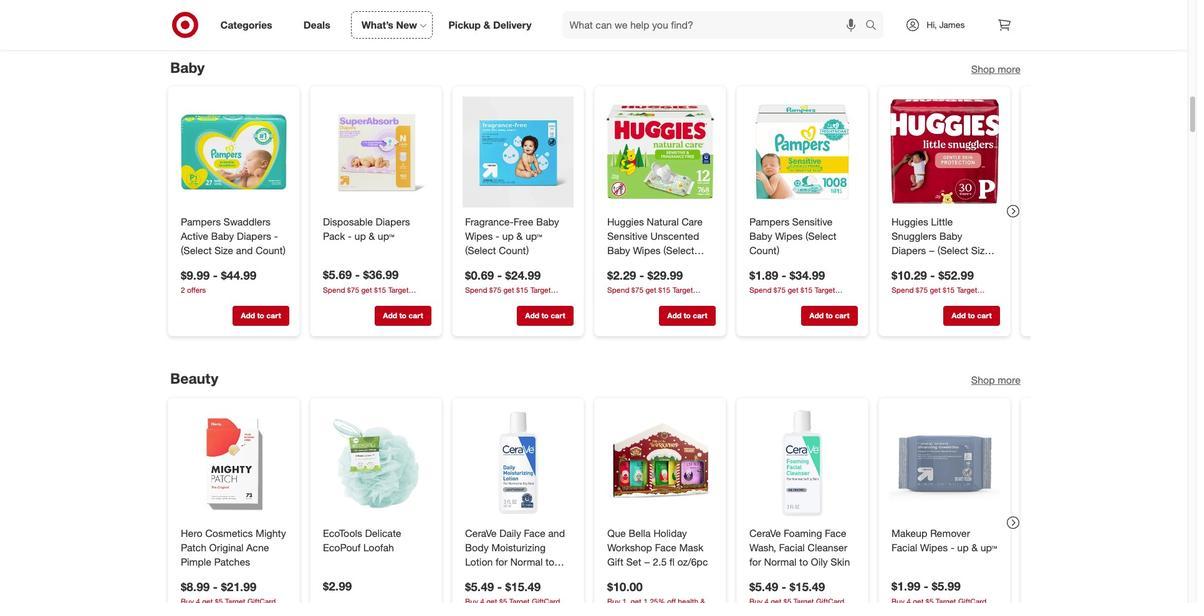 Task type: vqa. For each thing, say whether or not it's contained in the screenshot.
unscented
yes



Task type: describe. For each thing, give the bounding box(es) containing it.
and inside cerave daily face and body moisturizing lotion for normal to dry skin - fragrance free
[[548, 528, 565, 540]]

facial inside cerave foaming face wash, facial cleanser for normal to oily skin
[[779, 542, 805, 554]]

more for baby
[[998, 63, 1021, 75]]

lotion
[[465, 556, 493, 569]]

$9.99
[[181, 268, 209, 283]]

$10.29 - $52.99
[[892, 268, 974, 283]]

(select inside huggies little snugglers baby diapers – (select size and count)
[[938, 245, 969, 257]]

pampers swaddlers active baby diapers - (select size and count) link
[[181, 216, 287, 258]]

- inside $9.99 - $44.99 2 offers
[[213, 268, 218, 283]]

search button
[[860, 11, 890, 41]]

2.5
[[653, 556, 667, 569]]

cerave daily face and body moisturizing lotion for normal to dry skin - fragrance free
[[465, 528, 565, 597]]

normal inside cerave foaming face wash, facial cleanser for normal to oily skin
[[764, 556, 797, 569]]

up™ for $1.99
[[981, 542, 998, 554]]

pampers sensitive baby wipes (select count) link
[[750, 216, 856, 258]]

holiday
[[654, 528, 687, 540]]

foaming
[[784, 528, 822, 540]]

fragrance-free baby wipes - up & up™ (select count) link
[[465, 216, 571, 258]]

gift
[[607, 556, 624, 569]]

$5.99
[[932, 579, 961, 594]]

count) for $0.69 - $24.99
[[499, 245, 529, 257]]

cerave for body
[[465, 528, 497, 540]]

face for cleanser
[[825, 528, 847, 540]]

add to cart button for $0.69 - $24.99
[[517, 307, 574, 327]]

makeup
[[892, 528, 928, 540]]

deals link
[[293, 11, 346, 39]]

baby inside huggies natural care sensitive unscented baby wipes (select count)
[[607, 245, 630, 257]]

skin inside cerave daily face and body moisturizing lotion for normal to dry skin - fragrance free
[[483, 570, 503, 583]]

more for beauty
[[998, 374, 1021, 387]]

$2.99
[[323, 579, 352, 594]]

$21.99
[[221, 580, 256, 594]]

pampers for $1.89 - $34.99
[[750, 216, 790, 229]]

little
[[931, 216, 953, 229]]

add to cart for $2.29 - $29.99
[[667, 312, 708, 321]]

add for $2.29 - $29.99
[[667, 312, 682, 321]]

$0.69 - $24.99
[[465, 268, 541, 283]]

face inside que bella holiday workshop face mask gift set – 2.5 fl oz/6pc
[[655, 542, 677, 554]]

skin inside cerave foaming face wash, facial cleanser for normal to oily skin
[[831, 556, 850, 569]]

shop more button for beauty
[[972, 374, 1021, 388]]

ecotools
[[323, 528, 362, 540]]

oily
[[811, 556, 828, 569]]

cart for $9.99 - $44.99
[[266, 312, 281, 321]]

makeup remover facial wipes - up & up™ link
[[892, 527, 998, 555]]

up inside disposable diapers pack - up & up™
[[354, 230, 366, 243]]

makeup remover facial wipes - up & up™
[[892, 528, 998, 554]]

add to cart button for $1.89 - $34.99
[[801, 307, 858, 327]]

hero cosmetics mighty patch original acne pimple patches link
[[181, 527, 287, 570]]

acne
[[246, 542, 269, 554]]

baby inside pampers swaddlers active baby diapers - (select size and count)
[[211, 230, 234, 243]]

$5.49 - $15.49 for for
[[465, 580, 541, 594]]

- right $10.29
[[931, 268, 935, 283]]

pickup & delivery
[[449, 18, 532, 31]]

to inside cerave foaming face wash, facial cleanser for normal to oily skin
[[799, 556, 808, 569]]

(select inside huggies natural care sensitive unscented baby wipes (select count)
[[663, 245, 694, 257]]

active
[[181, 230, 208, 243]]

$1.99
[[892, 579, 921, 594]]

cleanser
[[808, 542, 847, 554]]

beauty
[[170, 370, 218, 387]]

$2.29 - $29.99
[[607, 268, 683, 283]]

$15.49 for to
[[790, 580, 825, 594]]

ecopouf
[[323, 542, 360, 554]]

cerave for facial
[[750, 528, 781, 540]]

(select inside fragrance-free baby wipes - up & up™ (select count)
[[465, 245, 496, 257]]

free inside fragrance-free baby wipes - up & up™ (select count)
[[514, 216, 533, 229]]

wipes for $0.69
[[465, 230, 493, 243]]

add to cart for $0.69 - $24.99
[[525, 312, 565, 321]]

count) for $9.99 - $44.99
[[255, 245, 286, 257]]

add for $10.29 - $52.99
[[952, 312, 966, 321]]

shop for beauty
[[972, 374, 995, 387]]

care
[[682, 216, 703, 229]]

- inside cerave daily face and body moisturizing lotion for normal to dry skin - fragrance free
[[506, 570, 509, 583]]

pampers swaddlers active baby diapers - (select size and count)
[[181, 216, 286, 257]]

add for $1.89 - $34.99
[[810, 312, 824, 321]]

pickup & delivery link
[[438, 11, 547, 39]]

– inside huggies little snugglers baby diapers – (select size and count)
[[929, 245, 935, 257]]

baby inside fragrance-free baby wipes - up & up™ (select count)
[[536, 216, 559, 229]]

james
[[940, 19, 965, 30]]

que
[[607, 528, 626, 540]]

$0.69
[[465, 268, 494, 283]]

search
[[860, 20, 890, 32]]

for inside cerave daily face and body moisturizing lotion for normal to dry skin - fragrance free
[[496, 556, 508, 569]]

ecotools delicate ecopouf loofah
[[323, 528, 401, 554]]

original
[[209, 542, 243, 554]]

cosmetics
[[205, 528, 253, 540]]

$15.49 for normal
[[505, 580, 541, 594]]

up for $1.99 - $5.99
[[958, 542, 969, 554]]

mask
[[679, 542, 703, 554]]

delivery
[[493, 18, 532, 31]]

hi,
[[927, 19, 937, 30]]

add to cart for $10.29 - $52.99
[[952, 312, 992, 321]]

diapers for $10.29 - $52.99
[[892, 245, 926, 257]]

- right dry
[[497, 580, 502, 594]]

cart for $0.69 - $24.99
[[551, 312, 565, 321]]

- inside fragrance-free baby wipes - up & up™ (select count)
[[496, 230, 499, 243]]

bella
[[629, 528, 651, 540]]

free inside cerave daily face and body moisturizing lotion for normal to dry skin - fragrance free
[[465, 585, 485, 597]]

new
[[396, 18, 417, 31]]

what's new
[[362, 18, 417, 31]]

$29.99
[[648, 268, 683, 283]]

sensitive inside huggies natural care sensitive unscented baby wipes (select count)
[[607, 230, 648, 243]]

deals
[[304, 18, 330, 31]]

baby inside 'pampers sensitive baby wipes (select count)'
[[750, 230, 772, 243]]

add to cart button for $9.99 - $44.99
[[232, 307, 289, 327]]

disposable diapers pack - up & up™
[[323, 216, 410, 243]]

pickup
[[449, 18, 481, 31]]

shop more for baby
[[972, 63, 1021, 75]]

hero
[[181, 528, 202, 540]]

wash,
[[750, 542, 776, 554]]

$5.69
[[323, 268, 352, 282]]

body
[[465, 542, 489, 554]]

- right $8.99
[[213, 580, 218, 594]]

cart for $10.29 - $52.99
[[977, 312, 992, 321]]

up™ inside disposable diapers pack - up & up™
[[378, 230, 394, 243]]

size for $9.99 - $44.99
[[214, 245, 233, 257]]

cart for $5.69 - $36.99
[[408, 312, 423, 321]]

disposable
[[323, 216, 373, 229]]

que bella holiday workshop face mask gift set – 2.5 fl oz/6pc
[[607, 528, 708, 569]]

huggies little snugglers baby diapers – (select size and count) link
[[892, 216, 998, 271]]

huggies for $2.29
[[607, 216, 644, 229]]

huggies natural care sensitive unscented baby wipes (select count)
[[607, 216, 703, 271]]

- left the $5.99
[[924, 579, 929, 594]]

hero cosmetics mighty patch original acne pimple patches
[[181, 528, 286, 569]]

- down cerave foaming face wash, facial cleanser for normal to oily skin
[[782, 580, 787, 594]]

count) for $10.29 - $52.99
[[911, 259, 941, 271]]

$8.99 - $21.99
[[181, 580, 256, 594]]



Task type: locate. For each thing, give the bounding box(es) containing it.
huggies for $10.29
[[892, 216, 929, 229]]

1 add to cart from the left
[[241, 312, 281, 321]]

1 vertical spatial shop more button
[[972, 374, 1021, 388]]

cerave up the body
[[465, 528, 497, 540]]

add to cart for $5.69 - $36.99
[[383, 312, 423, 321]]

wipes for $1.89
[[775, 230, 803, 243]]

size up "$52.99"
[[972, 245, 990, 257]]

1 huggies from the left
[[607, 216, 644, 229]]

add to cart
[[241, 312, 281, 321], [383, 312, 423, 321], [525, 312, 565, 321], [667, 312, 708, 321], [810, 312, 850, 321], [952, 312, 992, 321]]

up™
[[378, 230, 394, 243], [526, 230, 542, 243], [981, 542, 998, 554]]

1 horizontal spatial $15.49
[[790, 580, 825, 594]]

dry
[[465, 570, 481, 583]]

4 add from the left
[[667, 312, 682, 321]]

to
[[257, 312, 264, 321], [399, 312, 406, 321], [541, 312, 549, 321], [684, 312, 691, 321], [826, 312, 833, 321], [968, 312, 975, 321], [546, 556, 554, 569], [799, 556, 808, 569]]

- left pack
[[274, 230, 278, 243]]

6 add from the left
[[952, 312, 966, 321]]

face up the "cleanser"
[[825, 528, 847, 540]]

shop more
[[972, 63, 1021, 75], [972, 374, 1021, 387]]

diapers right disposable
[[376, 216, 410, 229]]

facial down makeup
[[892, 542, 918, 554]]

huggies natural care sensitive unscented baby wipes (select count) image
[[605, 97, 716, 208], [605, 97, 716, 208]]

pampers up $1.89
[[750, 216, 790, 229]]

facial
[[779, 542, 805, 554], [892, 542, 918, 554]]

0 vertical spatial and
[[236, 245, 253, 257]]

1 pampers from the left
[[181, 216, 221, 229]]

pampers inside 'pampers sensitive baby wipes (select count)'
[[750, 216, 790, 229]]

pampers up active
[[181, 216, 221, 229]]

2 shop from the top
[[972, 374, 995, 387]]

pampers swaddlers active baby diapers - (select size and count) image
[[178, 97, 289, 208], [178, 97, 289, 208]]

pampers sensitive baby wipes (select count) image
[[747, 97, 858, 208], [747, 97, 858, 208]]

&
[[484, 18, 491, 31], [369, 230, 375, 243], [516, 230, 523, 243], [972, 542, 978, 554]]

$5.49 down lotion
[[465, 580, 494, 594]]

$15.49 down oily in the right of the page
[[790, 580, 825, 594]]

add to cart down $34.99
[[810, 312, 850, 321]]

2 add to cart button from the left
[[375, 307, 431, 327]]

diapers
[[376, 216, 410, 229], [237, 230, 271, 243], [892, 245, 926, 257]]

5 add to cart from the left
[[810, 312, 850, 321]]

baby inside huggies little snugglers baby diapers – (select size and count)
[[940, 230, 963, 243]]

add down $29.99
[[667, 312, 682, 321]]

6 add to cart from the left
[[952, 312, 992, 321]]

cart for $1.89 - $34.99
[[835, 312, 850, 321]]

to for $5.69 - $36.99
[[399, 312, 406, 321]]

2 horizontal spatial face
[[825, 528, 847, 540]]

huggies little snugglers baby diapers – (select size and count) image
[[889, 97, 1000, 208], [889, 97, 1000, 208]]

$5.49 - $15.49 down lotion
[[465, 580, 541, 594]]

count) left $29.99
[[607, 259, 637, 271]]

free down dry
[[465, 585, 485, 597]]

– inside que bella holiday workshop face mask gift set – 2.5 fl oz/6pc
[[644, 556, 650, 569]]

(select inside pampers swaddlers active baby diapers - (select size and count)
[[181, 245, 212, 257]]

up down the remover
[[958, 542, 969, 554]]

1 horizontal spatial skin
[[831, 556, 850, 569]]

size for $10.29 - $52.99
[[972, 245, 990, 257]]

face down holiday
[[655, 542, 677, 554]]

0 vertical spatial free
[[514, 216, 533, 229]]

0 horizontal spatial and
[[236, 245, 253, 257]]

count) down swaddlers
[[255, 245, 286, 257]]

cerave foaming face wash, facial cleanser for normal to oily skin link
[[750, 527, 856, 570]]

up for $0.69 - $24.99
[[502, 230, 514, 243]]

sensitive down natural
[[607, 230, 648, 243]]

huggies up snugglers
[[892, 216, 929, 229]]

0 horizontal spatial $15.49
[[505, 580, 541, 594]]

wipes inside fragrance-free baby wipes - up & up™ (select count)
[[465, 230, 493, 243]]

0 horizontal spatial $5.49 - $15.49
[[465, 580, 541, 594]]

add to cart button for $2.29 - $29.99
[[659, 307, 716, 327]]

1 shop more button from the top
[[972, 62, 1021, 76]]

add down $34.99
[[810, 312, 824, 321]]

What can we help you find? suggestions appear below search field
[[562, 11, 869, 39]]

0 vertical spatial –
[[929, 245, 935, 257]]

disposable diapers pack - up & up™ link
[[323, 216, 429, 244]]

2 add to cart from the left
[[383, 312, 423, 321]]

add to cart down $36.99
[[383, 312, 423, 321]]

3 add from the left
[[525, 312, 539, 321]]

$5.69 - $36.99
[[323, 268, 399, 282]]

wipes inside huggies natural care sensitive unscented baby wipes (select count)
[[633, 245, 661, 257]]

facial inside makeup remover facial wipes - up & up™
[[892, 542, 918, 554]]

1 horizontal spatial and
[[548, 528, 565, 540]]

0 horizontal spatial up
[[354, 230, 366, 243]]

cerave foaming face wash, facial cleanser for normal to oily skin
[[750, 528, 850, 569]]

- down disposable
[[348, 230, 352, 243]]

2 vertical spatial diapers
[[892, 245, 926, 257]]

to for $0.69 - $24.99
[[541, 312, 549, 321]]

1 horizontal spatial up™
[[526, 230, 542, 243]]

patches
[[214, 556, 250, 569]]

1 vertical spatial shop more
[[972, 374, 1021, 387]]

1 horizontal spatial size
[[972, 245, 990, 257]]

$1.89
[[750, 268, 778, 283]]

workshop
[[607, 542, 652, 554]]

1 horizontal spatial $5.49 - $15.49
[[750, 580, 825, 594]]

– left 2.5
[[644, 556, 650, 569]]

2 for from the left
[[750, 556, 761, 569]]

$5.49 for for
[[750, 580, 778, 594]]

fragrance
[[512, 570, 557, 583]]

pampers for $9.99 - $44.99
[[181, 216, 221, 229]]

count) inside huggies little snugglers baby diapers – (select size and count)
[[911, 259, 941, 271]]

shop more button for baby
[[972, 62, 1021, 76]]

1 cart from the left
[[266, 312, 281, 321]]

2
[[181, 286, 185, 296]]

cerave inside cerave daily face and body moisturizing lotion for normal to dry skin - fragrance free
[[465, 528, 497, 540]]

and for $9.99 - $44.99
[[236, 245, 253, 257]]

cerave foaming face wash, facial cleanser for normal to oily skin image
[[747, 408, 858, 519], [747, 408, 858, 519]]

3 add to cart button from the left
[[517, 307, 574, 327]]

add to cart down $44.99
[[241, 312, 281, 321]]

2 huggies from the left
[[892, 216, 929, 229]]

2 normal from the left
[[764, 556, 797, 569]]

wipes up $1.89 - $34.99
[[775, 230, 803, 243]]

0 horizontal spatial up™
[[378, 230, 394, 243]]

hi, james
[[927, 19, 965, 30]]

1 vertical spatial skin
[[483, 570, 503, 583]]

skin down the "cleanser"
[[831, 556, 850, 569]]

normal inside cerave daily face and body moisturizing lotion for normal to dry skin - fragrance free
[[510, 556, 543, 569]]

count) up $1.89
[[750, 245, 780, 257]]

1 $5.49 from the left
[[465, 580, 494, 594]]

5 cart from the left
[[835, 312, 850, 321]]

for down wash,
[[750, 556, 761, 569]]

oz/6pc
[[678, 556, 708, 569]]

up down disposable
[[354, 230, 366, 243]]

add to cart for $1.89 - $34.99
[[810, 312, 850, 321]]

5 add from the left
[[810, 312, 824, 321]]

0 horizontal spatial skin
[[483, 570, 503, 583]]

1 vertical spatial more
[[998, 374, 1021, 387]]

wipes down the remover
[[920, 542, 948, 554]]

2 more from the top
[[998, 374, 1021, 387]]

free
[[514, 216, 533, 229], [465, 585, 485, 597]]

to for $9.99 - $44.99
[[257, 312, 264, 321]]

(select up "$52.99"
[[938, 245, 969, 257]]

$5.49
[[465, 580, 494, 594], [750, 580, 778, 594]]

2 cerave from the left
[[750, 528, 781, 540]]

1 horizontal spatial $5.49
[[750, 580, 778, 594]]

1 for from the left
[[496, 556, 508, 569]]

(select down unscented
[[663, 245, 694, 257]]

add to cart down $24.99
[[525, 312, 565, 321]]

and
[[236, 245, 253, 257], [892, 259, 909, 271], [548, 528, 565, 540]]

disposable diapers pack - up & up™ image
[[320, 97, 431, 208], [320, 97, 431, 208]]

1 horizontal spatial normal
[[764, 556, 797, 569]]

3 add to cart from the left
[[525, 312, 565, 321]]

2 $15.49 from the left
[[790, 580, 825, 594]]

6 cart from the left
[[977, 312, 992, 321]]

shop for baby
[[972, 63, 995, 75]]

0 vertical spatial sensitive
[[792, 216, 833, 229]]

wipes down fragrance-
[[465, 230, 493, 243]]

0 vertical spatial diapers
[[376, 216, 410, 229]]

1 shop from the top
[[972, 63, 995, 75]]

1 horizontal spatial sensitive
[[792, 216, 833, 229]]

-
[[274, 230, 278, 243], [348, 230, 352, 243], [496, 230, 499, 243], [355, 268, 360, 282], [213, 268, 218, 283], [497, 268, 502, 283], [639, 268, 644, 283], [782, 268, 787, 283], [931, 268, 935, 283], [951, 542, 955, 554], [506, 570, 509, 583], [924, 579, 929, 594], [213, 580, 218, 594], [497, 580, 502, 594], [782, 580, 787, 594]]

2 facial from the left
[[892, 542, 918, 554]]

skin down lotion
[[483, 570, 503, 583]]

face
[[524, 528, 545, 540], [825, 528, 847, 540], [655, 542, 677, 554]]

huggies
[[607, 216, 644, 229], [892, 216, 929, 229]]

face inside cerave daily face and body moisturizing lotion for normal to dry skin - fragrance free
[[524, 528, 545, 540]]

size inside huggies little snugglers baby diapers – (select size and count)
[[972, 245, 990, 257]]

up inside makeup remover facial wipes - up & up™
[[958, 542, 969, 554]]

- left fragrance
[[506, 570, 509, 583]]

1 $5.49 - $15.49 from the left
[[465, 580, 541, 594]]

$36.99
[[363, 268, 399, 282]]

pimple
[[181, 556, 211, 569]]

huggies natural care sensitive unscented baby wipes (select count) link
[[607, 216, 713, 271]]

0 horizontal spatial pampers
[[181, 216, 221, 229]]

swaddlers
[[223, 216, 270, 229]]

(select up $34.99
[[806, 230, 837, 243]]

what's
[[362, 18, 394, 31]]

- down fragrance-
[[496, 230, 499, 243]]

add to cart for $9.99 - $44.99
[[241, 312, 281, 321]]

0 horizontal spatial –
[[644, 556, 650, 569]]

4 cart from the left
[[693, 312, 708, 321]]

1 horizontal spatial up
[[502, 230, 514, 243]]

- inside makeup remover facial wipes - up & up™
[[951, 542, 955, 554]]

- down the remover
[[951, 542, 955, 554]]

and for $10.29 - $52.99
[[892, 259, 909, 271]]

- inside disposable diapers pack - up & up™
[[348, 230, 352, 243]]

$44.99
[[221, 268, 256, 283]]

0 horizontal spatial facial
[[779, 542, 805, 554]]

1 vertical spatial and
[[892, 259, 909, 271]]

to inside cerave daily face and body moisturizing lotion for normal to dry skin - fragrance free
[[546, 556, 554, 569]]

snugglers
[[892, 230, 937, 243]]

1 more from the top
[[998, 63, 1021, 75]]

wipes inside 'pampers sensitive baby wipes (select count)'
[[775, 230, 803, 243]]

ecotools delicate ecopouf loofah image
[[320, 408, 431, 519], [320, 408, 431, 519]]

5 add to cart button from the left
[[801, 307, 858, 327]]

diapers inside huggies little snugglers baby diapers – (select size and count)
[[892, 245, 926, 257]]

pampers
[[181, 216, 221, 229], [750, 216, 790, 229]]

0 horizontal spatial cerave
[[465, 528, 497, 540]]

& inside disposable diapers pack - up & up™
[[369, 230, 375, 243]]

add to cart button for $5.69 - $36.99
[[375, 307, 431, 327]]

2 horizontal spatial up
[[958, 542, 969, 554]]

what's new link
[[351, 11, 433, 39]]

$5.49 - $15.49
[[465, 580, 541, 594], [750, 580, 825, 594]]

– down snugglers
[[929, 245, 935, 257]]

1 add from the left
[[241, 312, 255, 321]]

1 vertical spatial sensitive
[[607, 230, 648, 243]]

fragrance-free baby wipes - up & up™ (select count) image
[[463, 97, 574, 208], [463, 97, 574, 208]]

to for $1.89 - $34.99
[[826, 312, 833, 321]]

count) inside pampers swaddlers active baby diapers - (select size and count)
[[255, 245, 286, 257]]

$5.49 - $15.49 down oily in the right of the page
[[750, 580, 825, 594]]

huggies inside huggies little snugglers baby diapers – (select size and count)
[[892, 216, 929, 229]]

add for $5.69 - $36.99
[[383, 312, 397, 321]]

$9.99 - $44.99 2 offers
[[181, 268, 256, 296]]

wipes for $1.99
[[920, 542, 948, 554]]

(select
[[806, 230, 837, 243], [181, 245, 212, 257], [465, 245, 496, 257], [663, 245, 694, 257], [938, 245, 969, 257]]

face inside cerave foaming face wash, facial cleanser for normal to oily skin
[[825, 528, 847, 540]]

2 horizontal spatial diapers
[[892, 245, 926, 257]]

normal down moisturizing
[[510, 556, 543, 569]]

count) inside fragrance-free baby wipes - up & up™ (select count)
[[499, 245, 529, 257]]

size
[[214, 245, 233, 257], [972, 245, 990, 257]]

$10.29
[[892, 268, 927, 283]]

- right $2.29
[[639, 268, 644, 283]]

fl
[[670, 556, 675, 569]]

6 add to cart button from the left
[[944, 307, 1000, 327]]

natural
[[647, 216, 679, 229]]

1 horizontal spatial huggies
[[892, 216, 929, 229]]

0 vertical spatial more
[[998, 63, 1021, 75]]

(select inside 'pampers sensitive baby wipes (select count)'
[[806, 230, 837, 243]]

& inside fragrance-free baby wipes - up & up™ (select count)
[[516, 230, 523, 243]]

offers
[[187, 286, 206, 296]]

$1.89 - $34.99
[[750, 268, 825, 283]]

$15.49
[[505, 580, 541, 594], [790, 580, 825, 594]]

add down $44.99
[[241, 312, 255, 321]]

sensitive up $34.99
[[792, 216, 833, 229]]

add to cart button down $36.99
[[375, 307, 431, 327]]

cerave inside cerave foaming face wash, facial cleanser for normal to oily skin
[[750, 528, 781, 540]]

add to cart button down $24.99
[[517, 307, 574, 327]]

unscented
[[651, 230, 699, 243]]

pampers sensitive baby wipes (select count)
[[750, 216, 837, 257]]

add to cart button for $10.29 - $52.99
[[944, 307, 1000, 327]]

0 horizontal spatial huggies
[[607, 216, 644, 229]]

up down fragrance-
[[502, 230, 514, 243]]

sensitive
[[792, 216, 833, 229], [607, 230, 648, 243]]

moisturizing
[[491, 542, 546, 554]]

0 horizontal spatial face
[[524, 528, 545, 540]]

1 add to cart button from the left
[[232, 307, 289, 327]]

1 cerave from the left
[[465, 528, 497, 540]]

1 horizontal spatial cerave
[[750, 528, 781, 540]]

0 horizontal spatial $5.49
[[465, 580, 494, 594]]

0 horizontal spatial for
[[496, 556, 508, 569]]

huggies inside huggies natural care sensitive unscented baby wipes (select count)
[[607, 216, 644, 229]]

$52.99
[[939, 268, 974, 283]]

loofah
[[363, 542, 394, 554]]

diapers down swaddlers
[[237, 230, 271, 243]]

huggies left natural
[[607, 216, 644, 229]]

diapers down snugglers
[[892, 245, 926, 257]]

$8.99
[[181, 580, 209, 594]]

2 horizontal spatial and
[[892, 259, 909, 271]]

- right the $5.69
[[355, 268, 360, 282]]

size inside pampers swaddlers active baby diapers - (select size and count)
[[214, 245, 233, 257]]

1 horizontal spatial –
[[929, 245, 935, 257]]

4 add to cart from the left
[[667, 312, 708, 321]]

daily
[[499, 528, 521, 540]]

add to cart button down "$52.99"
[[944, 307, 1000, 327]]

shop
[[972, 63, 995, 75], [972, 374, 995, 387]]

shop more for beauty
[[972, 374, 1021, 387]]

1 size from the left
[[214, 245, 233, 257]]

wipes
[[465, 230, 493, 243], [775, 230, 803, 243], [633, 245, 661, 257], [920, 542, 948, 554]]

$5.49 for lotion
[[465, 580, 494, 594]]

face up moisturizing
[[524, 528, 545, 540]]

0 vertical spatial skin
[[831, 556, 850, 569]]

and inside huggies little snugglers baby diapers – (select size and count)
[[892, 259, 909, 271]]

normal down wash,
[[764, 556, 797, 569]]

count) up $24.99
[[499, 245, 529, 257]]

2 add from the left
[[383, 312, 397, 321]]

makeup remover facial wipes - up & up™ image
[[889, 408, 1000, 519], [889, 408, 1000, 519]]

count) inside huggies natural care sensitive unscented baby wipes (select count)
[[607, 259, 637, 271]]

1 horizontal spatial facial
[[892, 542, 918, 554]]

fragrance-
[[465, 216, 514, 229]]

1 horizontal spatial diapers
[[376, 216, 410, 229]]

pampers inside pampers swaddlers active baby diapers - (select size and count)
[[181, 216, 221, 229]]

0 vertical spatial shop more button
[[972, 62, 1021, 76]]

add to cart button
[[232, 307, 289, 327], [375, 307, 431, 327], [517, 307, 574, 327], [659, 307, 716, 327], [801, 307, 858, 327], [944, 307, 1000, 327]]

add to cart button down $44.99
[[232, 307, 289, 327]]

and up $44.99
[[236, 245, 253, 257]]

add for $0.69 - $24.99
[[525, 312, 539, 321]]

count) down snugglers
[[911, 259, 941, 271]]

add to cart button down $34.99
[[801, 307, 858, 327]]

huggies little snugglers baby diapers – (select size and count)
[[892, 216, 990, 271]]

& inside makeup remover facial wipes - up & up™
[[972, 542, 978, 554]]

for down moisturizing
[[496, 556, 508, 569]]

que bella holiday workshop face mask gift set – 2.5 fl oz/6pc link
[[607, 527, 713, 570]]

count) inside 'pampers sensitive baby wipes (select count)'
[[750, 245, 780, 257]]

wipes up $2.29 - $29.99
[[633, 245, 661, 257]]

add down $24.99
[[525, 312, 539, 321]]

$5.49 down wash,
[[750, 580, 778, 594]]

- right $9.99
[[213, 268, 218, 283]]

2 pampers from the left
[[750, 216, 790, 229]]

size up $44.99
[[214, 245, 233, 257]]

and right daily
[[548, 528, 565, 540]]

1 horizontal spatial pampers
[[750, 216, 790, 229]]

up
[[354, 230, 366, 243], [502, 230, 514, 243], [958, 542, 969, 554]]

fragrance-free baby wipes - up & up™ (select count)
[[465, 216, 559, 257]]

- right $1.89
[[782, 268, 787, 283]]

–
[[929, 245, 935, 257], [644, 556, 650, 569]]

facial down foaming
[[779, 542, 805, 554]]

sensitive inside 'pampers sensitive baby wipes (select count)'
[[792, 216, 833, 229]]

- inside pampers swaddlers active baby diapers - (select size and count)
[[274, 230, 278, 243]]

0 vertical spatial shop
[[972, 63, 995, 75]]

up™ inside makeup remover facial wipes - up & up™
[[981, 542, 998, 554]]

$10.00
[[607, 580, 643, 594]]

cerave up wash,
[[750, 528, 781, 540]]

(select down active
[[181, 245, 212, 257]]

2 vertical spatial and
[[548, 528, 565, 540]]

2 shop more button from the top
[[972, 374, 1021, 388]]

1 horizontal spatial free
[[514, 216, 533, 229]]

up™ inside fragrance-free baby wipes - up & up™ (select count)
[[526, 230, 542, 243]]

free up $24.99
[[514, 216, 533, 229]]

1 horizontal spatial for
[[750, 556, 761, 569]]

ecotools delicate ecopouf loofah link
[[323, 527, 429, 555]]

add to cart button down $29.99
[[659, 307, 716, 327]]

diapers inside disposable diapers pack - up & up™
[[376, 216, 410, 229]]

for
[[496, 556, 508, 569], [750, 556, 761, 569]]

wipes inside makeup remover facial wipes - up & up™
[[920, 542, 948, 554]]

$34.99
[[790, 268, 825, 283]]

1 facial from the left
[[779, 542, 805, 554]]

and inside pampers swaddlers active baby diapers - (select size and count)
[[236, 245, 253, 257]]

2 cart from the left
[[408, 312, 423, 321]]

(select up $0.69
[[465, 245, 496, 257]]

$2.29
[[607, 268, 636, 283]]

to for $2.29 - $29.99
[[684, 312, 691, 321]]

cerave daily face and body moisturizing lotion for normal to dry skin - fragrance free image
[[463, 408, 574, 519], [463, 408, 574, 519]]

add to cart down $29.99
[[667, 312, 708, 321]]

2 $5.49 - $15.49 from the left
[[750, 580, 825, 594]]

1 vertical spatial diapers
[[237, 230, 271, 243]]

1 $15.49 from the left
[[505, 580, 541, 594]]

2 size from the left
[[972, 245, 990, 257]]

4 add to cart button from the left
[[659, 307, 716, 327]]

$15.49 down moisturizing
[[505, 580, 541, 594]]

$24.99
[[505, 268, 541, 283]]

diapers inside pampers swaddlers active baby diapers - (select size and count)
[[237, 230, 271, 243]]

cart for $2.29 - $29.99
[[693, 312, 708, 321]]

0 horizontal spatial free
[[465, 585, 485, 597]]

mighty
[[255, 528, 286, 540]]

0 horizontal spatial size
[[214, 245, 233, 257]]

2 shop more from the top
[[972, 374, 1021, 387]]

2 $5.49 from the left
[[750, 580, 778, 594]]

for inside cerave foaming face wash, facial cleanser for normal to oily skin
[[750, 556, 761, 569]]

2 horizontal spatial up™
[[981, 542, 998, 554]]

add down $36.99
[[383, 312, 397, 321]]

1 horizontal spatial face
[[655, 542, 677, 554]]

1 normal from the left
[[510, 556, 543, 569]]

1 shop more from the top
[[972, 63, 1021, 75]]

pack
[[323, 230, 345, 243]]

skin
[[831, 556, 850, 569], [483, 570, 503, 583]]

add to cart down "$52.99"
[[952, 312, 992, 321]]

0 horizontal spatial diapers
[[237, 230, 271, 243]]

- right $0.69
[[497, 268, 502, 283]]

1 vertical spatial free
[[465, 585, 485, 597]]

3 cart from the left
[[551, 312, 565, 321]]

add for $9.99 - $44.99
[[241, 312, 255, 321]]

and down snugglers
[[892, 259, 909, 271]]

0 vertical spatial shop more
[[972, 63, 1021, 75]]

$5.49 - $15.49 for normal
[[750, 580, 825, 594]]

to for $10.29 - $52.99
[[968, 312, 975, 321]]

face for moisturizing
[[524, 528, 545, 540]]

que bella holiday workshop face mask gift set – 2.5 fl oz/6pc image
[[605, 408, 716, 519], [605, 408, 716, 519]]

1 vertical spatial –
[[644, 556, 650, 569]]

diapers for $9.99 - $44.99
[[237, 230, 271, 243]]

up™ for $0.69
[[526, 230, 542, 243]]

0 horizontal spatial normal
[[510, 556, 543, 569]]

add down "$52.99"
[[952, 312, 966, 321]]

set
[[626, 556, 641, 569]]

up inside fragrance-free baby wipes - up & up™ (select count)
[[502, 230, 514, 243]]

1 vertical spatial shop
[[972, 374, 995, 387]]

hero cosmetics mighty patch original acne pimple patches image
[[178, 408, 289, 519], [178, 408, 289, 519]]

0 horizontal spatial sensitive
[[607, 230, 648, 243]]



